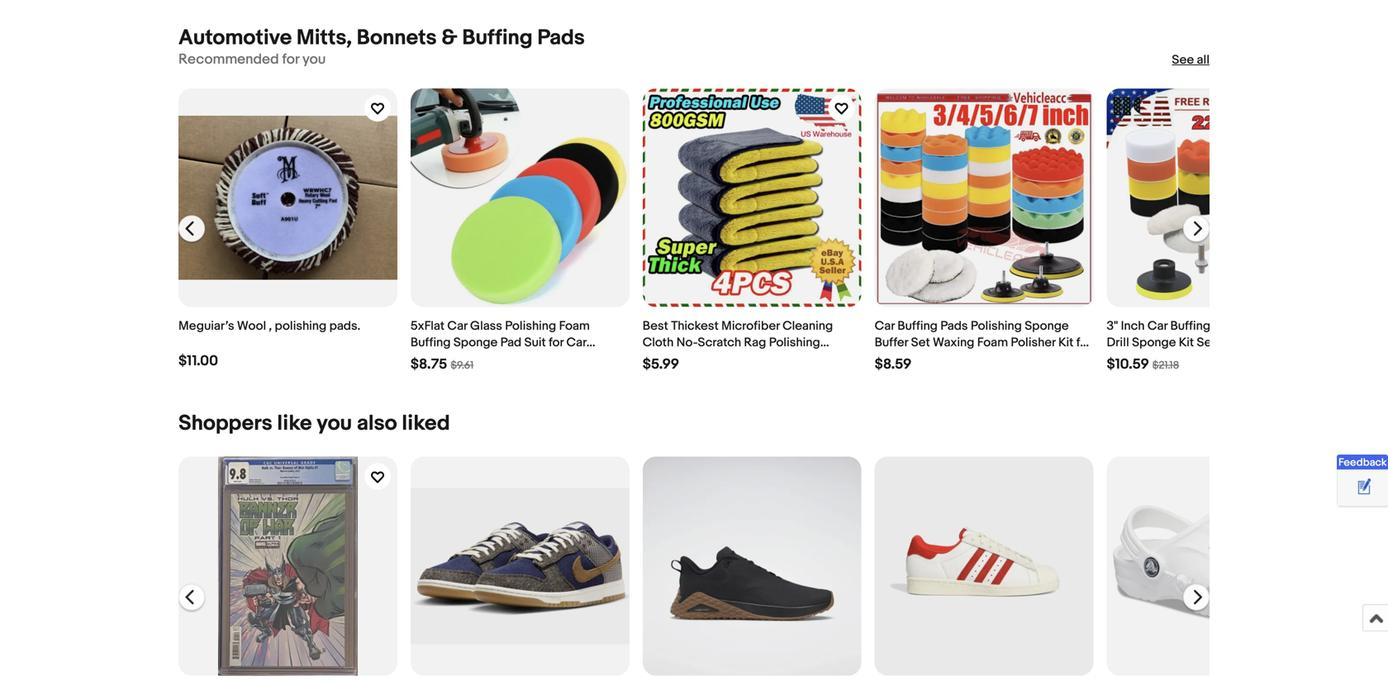 Task type: vqa. For each thing, say whether or not it's contained in the screenshot.
bottommost Free shipping
no



Task type: describe. For each thing, give the bounding box(es) containing it.
sponge inside 3" inch car buffing pads polishing for drill sponge kit set waxing foam polisher
[[1132, 335, 1177, 350]]

scratch
[[698, 335, 741, 350]]

liked
[[402, 411, 450, 437]]

$10.59 $21.18
[[1107, 356, 1180, 373]]

see
[[1172, 52, 1195, 67]]

feedback
[[1339, 456, 1388, 469]]

polishing inside 3" inch car buffing pads polishing for drill sponge kit set waxing foam polisher
[[1244, 319, 1295, 334]]

car right suit
[[567, 335, 587, 350]]

polisher inside car buffing pads polishing sponge buffer set waxing foam polisher kit for drill
[[1011, 335, 1056, 350]]

polishing
[[275, 319, 327, 334]]

meguiar's
[[179, 319, 234, 334]]

polishing inside car buffing pads polishing sponge buffer set waxing foam polisher kit for drill
[[971, 319, 1022, 334]]

$21.18
[[1153, 359, 1180, 372]]

recommended for you
[[179, 51, 326, 68]]

bonnets
[[357, 25, 437, 51]]

&
[[442, 25, 458, 51]]

automotive
[[179, 25, 292, 51]]

all
[[1197, 52, 1210, 67]]

$8.75 $9.61
[[411, 356, 474, 373]]

suit
[[525, 335, 546, 350]]

kit inside 3" inch car buffing pads polishing for drill sponge kit set waxing foam polisher
[[1179, 335, 1194, 350]]

cloth
[[643, 335, 674, 350]]

for inside 3" inch car buffing pads polishing for drill sponge kit set waxing foam polisher
[[1298, 319, 1313, 334]]

automotive mitts, bonnets & buffing pads
[[179, 25, 585, 51]]

foam inside 5xflat car  glass polishing foam buffing sponge pad suit for car polisher
[[559, 319, 590, 334]]

polishing inside best thickest microfiber cleaning cloth no-scratch rag polishing detailing towel
[[769, 335, 821, 350]]

see all link
[[1172, 52, 1210, 68]]

you for like
[[317, 411, 352, 437]]

rag
[[744, 335, 767, 350]]

$10.59 text field
[[1107, 356, 1150, 373]]

best thickest microfiber cleaning cloth no-scratch rag polishing detailing towel
[[643, 319, 833, 367]]

pads inside car buffing pads polishing sponge buffer set waxing foam polisher kit for drill
[[941, 319, 968, 334]]

no-
[[677, 335, 698, 350]]

like
[[277, 411, 312, 437]]

$8.59
[[875, 356, 912, 373]]

waxing inside car buffing pads polishing sponge buffer set waxing foam polisher kit for drill
[[933, 335, 975, 350]]

shoppers like you also liked
[[179, 411, 450, 437]]

buffing inside 5xflat car  glass polishing foam buffing sponge pad suit for car polisher
[[411, 335, 451, 350]]

polisher inside 5xflat car  glass polishing foam buffing sponge pad suit for car polisher
[[411, 352, 456, 367]]

wool
[[237, 319, 266, 334]]

cleaning
[[783, 319, 833, 334]]

buffing inside car buffing pads polishing sponge buffer set waxing foam polisher kit for drill
[[898, 319, 938, 334]]

$10.59
[[1107, 356, 1150, 373]]

$8.75
[[411, 356, 447, 373]]

car left glass
[[448, 319, 468, 334]]

sponge inside 5xflat car  glass polishing foam buffing sponge pad suit for car polisher
[[454, 335, 498, 350]]

sponge inside car buffing pads polishing sponge buffer set waxing foam polisher kit for drill
[[1025, 319, 1069, 334]]

buffer
[[875, 335, 909, 350]]

polishing inside 5xflat car  glass polishing foam buffing sponge pad suit for car polisher
[[505, 319, 556, 334]]



Task type: locate. For each thing, give the bounding box(es) containing it.
mitts,
[[297, 25, 352, 51]]

2 horizontal spatial foam
[[1264, 335, 1294, 350]]

1 horizontal spatial drill
[[1107, 335, 1130, 350]]

meguiar's  wool , polishing pads.
[[179, 319, 361, 334]]

waxing
[[933, 335, 975, 350], [1219, 335, 1261, 350]]

0 horizontal spatial polisher
[[411, 352, 456, 367]]

microfiber
[[722, 319, 780, 334]]

buffing right &
[[462, 25, 533, 51]]

sponge left 3"
[[1025, 319, 1069, 334]]

0 horizontal spatial set
[[911, 335, 930, 350]]

0 horizontal spatial foam
[[559, 319, 590, 334]]

set inside car buffing pads polishing sponge buffer set waxing foam polisher kit for drill
[[911, 335, 930, 350]]

previous price $9.61 text field
[[451, 359, 474, 372]]

1 horizontal spatial kit
[[1179, 335, 1194, 350]]

shoppers
[[179, 411, 272, 437]]

car buffing pads polishing sponge buffer set waxing foam polisher kit for drill
[[875, 319, 1092, 367]]

waxing inside 3" inch car buffing pads polishing for drill sponge kit set waxing foam polisher
[[1219, 335, 1261, 350]]

2 kit from the left
[[1179, 335, 1194, 350]]

automotive mitts, bonnets & buffing pads link
[[179, 25, 585, 51]]

5xflat
[[411, 319, 445, 334]]

car right inch
[[1148, 319, 1168, 334]]

1 kit from the left
[[1059, 335, 1074, 350]]

foam inside car buffing pads polishing sponge buffer set waxing foam polisher kit for drill
[[978, 335, 1008, 350]]

$8.75 text field
[[411, 356, 447, 373]]

pads
[[538, 25, 585, 51], [941, 319, 968, 334], [1214, 319, 1241, 334]]

,
[[269, 319, 272, 334]]

you
[[303, 51, 326, 68], [317, 411, 352, 437]]

best
[[643, 319, 669, 334]]

2 horizontal spatial sponge
[[1132, 335, 1177, 350]]

buffing
[[462, 25, 533, 51], [898, 319, 938, 334], [1171, 319, 1211, 334], [411, 335, 451, 350]]

foam inside 3" inch car buffing pads polishing for drill sponge kit set waxing foam polisher
[[1264, 335, 1294, 350]]

glass
[[470, 319, 502, 334]]

drill
[[1107, 335, 1130, 350], [875, 352, 898, 367]]

buffing up $21.18
[[1171, 319, 1211, 334]]

drill inside car buffing pads polishing sponge buffer set waxing foam polisher kit for drill
[[875, 352, 898, 367]]

foam
[[559, 319, 590, 334], [978, 335, 1008, 350], [1264, 335, 1294, 350]]

1 horizontal spatial sponge
[[1025, 319, 1069, 334]]

1 horizontal spatial waxing
[[1219, 335, 1261, 350]]

set inside 3" inch car buffing pads polishing for drill sponge kit set waxing foam polisher
[[1197, 335, 1216, 350]]

drill down 3"
[[1107, 335, 1130, 350]]

thickest
[[671, 319, 719, 334]]

towel
[[697, 352, 729, 367]]

$9.61
[[451, 359, 474, 372]]

buffing down 5xflat
[[411, 335, 451, 350]]

kit inside car buffing pads polishing sponge buffer set waxing foam polisher kit for drill
[[1059, 335, 1074, 350]]

0 vertical spatial drill
[[1107, 335, 1130, 350]]

$5.99 text field
[[643, 356, 679, 373]]

1 horizontal spatial polisher
[[1011, 335, 1056, 350]]

polisher
[[1011, 335, 1056, 350], [411, 352, 456, 367], [1107, 352, 1153, 367]]

previous price $21.18 text field
[[1153, 359, 1180, 372]]

recommended for you element
[[179, 51, 326, 68]]

polishing
[[505, 319, 556, 334], [971, 319, 1022, 334], [1244, 319, 1295, 334], [769, 335, 821, 350]]

1 horizontal spatial pads
[[941, 319, 968, 334]]

pad
[[501, 335, 522, 350]]

2 horizontal spatial polisher
[[1107, 352, 1153, 367]]

5xflat car  glass polishing foam buffing sponge pad suit for car polisher
[[411, 319, 590, 367]]

for inside 5xflat car  glass polishing foam buffing sponge pad suit for car polisher
[[549, 335, 564, 350]]

inch
[[1121, 319, 1145, 334]]

1 horizontal spatial foam
[[978, 335, 1008, 350]]

sponge down glass
[[454, 335, 498, 350]]

car
[[448, 319, 468, 334], [875, 319, 895, 334], [1148, 319, 1168, 334], [567, 335, 587, 350]]

for
[[282, 51, 299, 68], [1298, 319, 1313, 334], [549, 335, 564, 350], [1077, 335, 1092, 350]]

1 vertical spatial you
[[317, 411, 352, 437]]

0 horizontal spatial drill
[[875, 352, 898, 367]]

0 horizontal spatial sponge
[[454, 335, 498, 350]]

kit
[[1059, 335, 1074, 350], [1179, 335, 1194, 350]]

1 vertical spatial drill
[[875, 352, 898, 367]]

recommended
[[179, 51, 279, 68]]

2 waxing from the left
[[1219, 335, 1261, 350]]

pads.
[[329, 319, 361, 334]]

sponge
[[1025, 319, 1069, 334], [454, 335, 498, 350], [1132, 335, 1177, 350]]

buffing up buffer
[[898, 319, 938, 334]]

buffing inside 3" inch car buffing pads polishing for drill sponge kit set waxing foam polisher
[[1171, 319, 1211, 334]]

detailing
[[643, 352, 694, 367]]

0 horizontal spatial pads
[[538, 25, 585, 51]]

1 set from the left
[[911, 335, 930, 350]]

$11.00 text field
[[179, 353, 218, 370]]

drill down buffer
[[875, 352, 898, 367]]

see all
[[1172, 52, 1210, 67]]

car inside 3" inch car buffing pads polishing for drill sponge kit set waxing foam polisher
[[1148, 319, 1168, 334]]

pads inside 3" inch car buffing pads polishing for drill sponge kit set waxing foam polisher
[[1214, 319, 1241, 334]]

1 horizontal spatial set
[[1197, 335, 1216, 350]]

also
[[357, 411, 397, 437]]

drill inside 3" inch car buffing pads polishing for drill sponge kit set waxing foam polisher
[[1107, 335, 1130, 350]]

0 vertical spatial you
[[303, 51, 326, 68]]

1 waxing from the left
[[933, 335, 975, 350]]

car inside car buffing pads polishing sponge buffer set waxing foam polisher kit for drill
[[875, 319, 895, 334]]

set
[[911, 335, 930, 350], [1197, 335, 1216, 350]]

$5.99
[[643, 356, 679, 373]]

2 set from the left
[[1197, 335, 1216, 350]]

0 horizontal spatial waxing
[[933, 335, 975, 350]]

sponge up $10.59 $21.18
[[1132, 335, 1177, 350]]

$11.00
[[179, 353, 218, 370]]

2 horizontal spatial pads
[[1214, 319, 1241, 334]]

for inside car buffing pads polishing sponge buffer set waxing foam polisher kit for drill
[[1077, 335, 1092, 350]]

3"
[[1107, 319, 1119, 334]]

3" inch car buffing pads polishing for drill sponge kit set waxing foam polisher
[[1107, 319, 1313, 367]]

you for for
[[303, 51, 326, 68]]

car up buffer
[[875, 319, 895, 334]]

polisher inside 3" inch car buffing pads polishing for drill sponge kit set waxing foam polisher
[[1107, 352, 1153, 367]]

$8.59 text field
[[875, 356, 912, 373]]

0 horizontal spatial kit
[[1059, 335, 1074, 350]]



